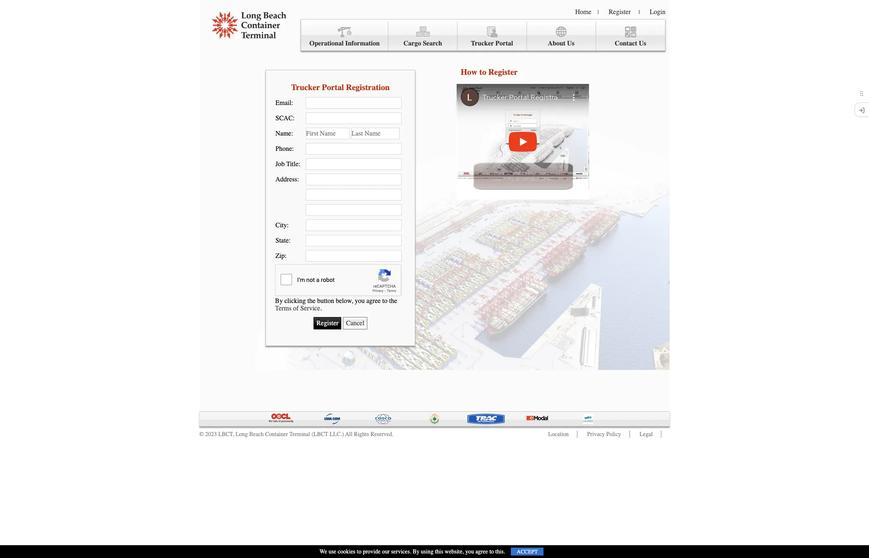 Task type: vqa. For each thing, say whether or not it's contained in the screenshot.
Terminal Status Link
no



Task type: describe. For each thing, give the bounding box(es) containing it.
website,
[[445, 549, 464, 556]]

1 vertical spatial by
[[413, 549, 420, 556]]

lbct,
[[218, 431, 234, 438]]

privacy policy link
[[587, 431, 621, 438]]

to left provide
[[357, 549, 362, 556]]

home
[[576, 8, 592, 16]]

long
[[236, 431, 248, 438]]

: for zip :
[[285, 252, 287, 260]]

terms
[[275, 305, 292, 312]]

accept button
[[511, 548, 544, 556]]

agree inside "by clicking the button below, you agree to the terms of service ."
[[367, 297, 381, 305]]

.
[[320, 305, 322, 312]]

clicking
[[285, 297, 306, 305]]

how to register
[[461, 67, 518, 77]]

we
[[320, 549, 327, 556]]

using
[[421, 549, 434, 556]]

©
[[199, 431, 204, 438]]

: for phone :
[[292, 145, 294, 153]]

privacy
[[587, 431, 605, 438]]

about us link
[[527, 22, 596, 51]]

cookies
[[338, 549, 356, 556]]

Email text field
[[306, 97, 402, 109]]

1 | from the left
[[598, 9, 599, 16]]

: for address :
[[297, 176, 299, 183]]

trucker portal registration
[[291, 83, 390, 92]]

job
[[276, 161, 285, 168]]

name
[[276, 130, 291, 137]]

llc.)
[[330, 431, 344, 438]]

terminal
[[289, 431, 310, 438]]

email
[[276, 99, 291, 107]]

privacy policy
[[587, 431, 621, 438]]

operational information link
[[301, 22, 389, 51]]

portal for trucker portal
[[496, 40, 513, 47]]

terms of service link
[[275, 305, 320, 312]]

trucker portal
[[471, 40, 513, 47]]

we use cookies to provide our services. by using this website, you agree to this.
[[320, 549, 505, 556]]

contact us
[[615, 40, 647, 47]]

portal for trucker portal registration
[[322, 83, 344, 92]]

phone
[[276, 145, 292, 153]]

2 | from the left
[[639, 9, 640, 16]]

beach
[[249, 431, 264, 438]]

us for about us
[[567, 40, 575, 47]]

scac :
[[276, 115, 295, 122]]

state
[[276, 237, 289, 245]]

2023
[[205, 431, 217, 438]]

© 2023 lbct, long beach container terminal (lbct llc.) all rights reserved.
[[199, 431, 394, 438]]

operational
[[310, 40, 344, 47]]

information
[[345, 40, 380, 47]]

policy
[[607, 431, 621, 438]]

login
[[650, 8, 666, 16]]

location link
[[548, 431, 569, 438]]

: right job
[[299, 161, 300, 168]]

register link
[[609, 8, 631, 16]]

this.
[[496, 549, 505, 556]]

cargo
[[404, 40, 421, 47]]

trucker for trucker portal
[[471, 40, 494, 47]]

contact
[[615, 40, 638, 47]]

1 vertical spatial agree
[[476, 549, 488, 556]]

trucker for trucker portal registration
[[291, 83, 320, 92]]

location
[[548, 431, 569, 438]]

Job Title text field
[[306, 158, 402, 170]]

by clicking the button below, you agree to the terms of service .
[[275, 297, 397, 312]]

menu bar containing operational information
[[301, 19, 666, 51]]

use
[[329, 549, 336, 556]]

contact us link
[[596, 22, 665, 51]]

accept
[[517, 549, 538, 555]]

of
[[293, 305, 299, 312]]

cargo search link
[[389, 22, 458, 51]]

scac
[[276, 115, 293, 122]]

search
[[423, 40, 442, 47]]

2 the from the left
[[389, 297, 397, 305]]



Task type: locate. For each thing, give the bounding box(es) containing it.
None submit
[[314, 317, 342, 330]]

state :
[[276, 237, 291, 245]]

1 the from the left
[[308, 297, 316, 305]]

Zip text field
[[306, 250, 402, 262]]

1 us from the left
[[567, 40, 575, 47]]

: down city :
[[289, 237, 291, 245]]

| right home link
[[598, 9, 599, 16]]

zip
[[276, 252, 285, 260]]

0 horizontal spatial by
[[275, 297, 283, 305]]

Name text field
[[306, 128, 350, 139]]

us
[[567, 40, 575, 47], [639, 40, 647, 47]]

0 horizontal spatial register
[[489, 67, 518, 77]]

button
[[317, 297, 334, 305]]

| left the login link
[[639, 9, 640, 16]]

agree up cancel button
[[367, 297, 381, 305]]

0 vertical spatial you
[[355, 297, 365, 305]]

all
[[345, 431, 353, 438]]

Address text field
[[306, 174, 402, 185]]

: for scac :
[[293, 115, 295, 122]]

agree left this.
[[476, 549, 488, 556]]

portal
[[496, 40, 513, 47], [322, 83, 344, 92]]

zip :
[[276, 252, 287, 260]]

reserved.
[[371, 431, 394, 438]]

container
[[265, 431, 288, 438]]

1 vertical spatial you
[[465, 549, 474, 556]]

1 vertical spatial trucker
[[291, 83, 320, 92]]

how
[[461, 67, 478, 77]]

register up 'contact us' link
[[609, 8, 631, 16]]

: for name :
[[291, 130, 293, 137]]

register
[[609, 8, 631, 16], [489, 67, 518, 77]]

you right website,
[[465, 549, 474, 556]]

0 horizontal spatial you
[[355, 297, 365, 305]]

portal up how to register
[[496, 40, 513, 47]]

city :
[[276, 222, 289, 229]]

1 horizontal spatial the
[[389, 297, 397, 305]]

0 vertical spatial trucker
[[471, 40, 494, 47]]

: for email :
[[291, 99, 293, 107]]

email :
[[276, 99, 293, 107]]

city
[[276, 222, 287, 229]]

to left this.
[[490, 549, 494, 556]]

trucker up email :
[[291, 83, 320, 92]]

home link
[[576, 8, 592, 16]]

you inside "by clicking the button below, you agree to the terms of service ."
[[355, 297, 365, 305]]

address :
[[276, 176, 299, 183]]

|
[[598, 9, 599, 16], [639, 9, 640, 16]]

0 horizontal spatial the
[[308, 297, 316, 305]]

cancel button
[[343, 317, 367, 330]]

0 vertical spatial agree
[[367, 297, 381, 305]]

login link
[[650, 8, 666, 16]]

0 vertical spatial register
[[609, 8, 631, 16]]

1 horizontal spatial register
[[609, 8, 631, 16]]

: up title
[[292, 145, 294, 153]]

0 horizontal spatial us
[[567, 40, 575, 47]]

services.
[[391, 549, 411, 556]]

:
[[291, 99, 293, 107], [293, 115, 295, 122], [291, 130, 293, 137], [292, 145, 294, 153], [299, 161, 300, 168], [297, 176, 299, 183], [287, 222, 289, 229], [289, 237, 291, 245], [285, 252, 287, 260]]

the
[[308, 297, 316, 305], [389, 297, 397, 305]]

rights
[[354, 431, 369, 438]]

0 vertical spatial by
[[275, 297, 283, 305]]

Last Name text field
[[351, 128, 400, 139]]

job title :
[[276, 161, 300, 168]]

menu bar
[[301, 19, 666, 51]]

1 horizontal spatial |
[[639, 9, 640, 16]]

portal up email "text field"
[[322, 83, 344, 92]]

: down scac :
[[291, 130, 293, 137]]

None text field
[[306, 189, 402, 201], [306, 204, 402, 216], [306, 189, 402, 201], [306, 204, 402, 216]]

address
[[276, 176, 297, 183]]

trucker portal link
[[458, 22, 527, 51]]

about
[[548, 40, 566, 47]]

register down the trucker portal
[[489, 67, 518, 77]]

below,
[[336, 297, 353, 305]]

1 horizontal spatial trucker
[[471, 40, 494, 47]]

1 horizontal spatial us
[[639, 40, 647, 47]]

0 horizontal spatial trucker
[[291, 83, 320, 92]]

about us
[[548, 40, 575, 47]]

: up state :
[[287, 222, 289, 229]]

us right contact
[[639, 40, 647, 47]]

1 horizontal spatial you
[[465, 549, 474, 556]]

this
[[435, 549, 443, 556]]

0 horizontal spatial agree
[[367, 297, 381, 305]]

0 horizontal spatial |
[[598, 9, 599, 16]]

by inside "by clicking the button below, you agree to the terms of service ."
[[275, 297, 283, 305]]

SCAC text field
[[306, 113, 402, 124]]

agree
[[367, 297, 381, 305], [476, 549, 488, 556]]

by left the clicking
[[275, 297, 283, 305]]

0 vertical spatial portal
[[496, 40, 513, 47]]

phone :
[[276, 145, 294, 153]]

title
[[286, 161, 299, 168]]

us right about
[[567, 40, 575, 47]]

operational information
[[310, 40, 380, 47]]

name :
[[276, 130, 293, 137]]

you
[[355, 297, 365, 305], [465, 549, 474, 556]]

0 horizontal spatial portal
[[322, 83, 344, 92]]

our
[[382, 549, 390, 556]]

provide
[[363, 549, 381, 556]]

1 horizontal spatial portal
[[496, 40, 513, 47]]

cargo search
[[404, 40, 442, 47]]

legal
[[640, 431, 653, 438]]

legal link
[[640, 431, 653, 438]]

to right below,
[[383, 297, 388, 305]]

: for city :
[[287, 222, 289, 229]]

: down state :
[[285, 252, 287, 260]]

1 horizontal spatial by
[[413, 549, 420, 556]]

to inside "by clicking the button below, you agree to the terms of service ."
[[383, 297, 388, 305]]

City text field
[[306, 220, 402, 231]]

State text field
[[306, 235, 402, 247]]

Phone text field
[[306, 143, 402, 155]]

1 vertical spatial register
[[489, 67, 518, 77]]

service
[[300, 305, 320, 312]]

by left using
[[413, 549, 420, 556]]

trucker up how to register
[[471, 40, 494, 47]]

us for contact us
[[639, 40, 647, 47]]

: down email :
[[293, 115, 295, 122]]

you right below,
[[355, 297, 365, 305]]

2 us from the left
[[639, 40, 647, 47]]

: for state :
[[289, 237, 291, 245]]

to right how
[[480, 67, 487, 77]]

registration
[[346, 83, 390, 92]]

trucker
[[471, 40, 494, 47], [291, 83, 320, 92]]

by
[[275, 297, 283, 305], [413, 549, 420, 556]]

cancel
[[346, 320, 365, 327]]

1 vertical spatial portal
[[322, 83, 344, 92]]

: up scac :
[[291, 99, 293, 107]]

1 horizontal spatial agree
[[476, 549, 488, 556]]

to
[[480, 67, 487, 77], [383, 297, 388, 305], [357, 549, 362, 556], [490, 549, 494, 556]]

: down title
[[297, 176, 299, 183]]

(lbct
[[312, 431, 328, 438]]



